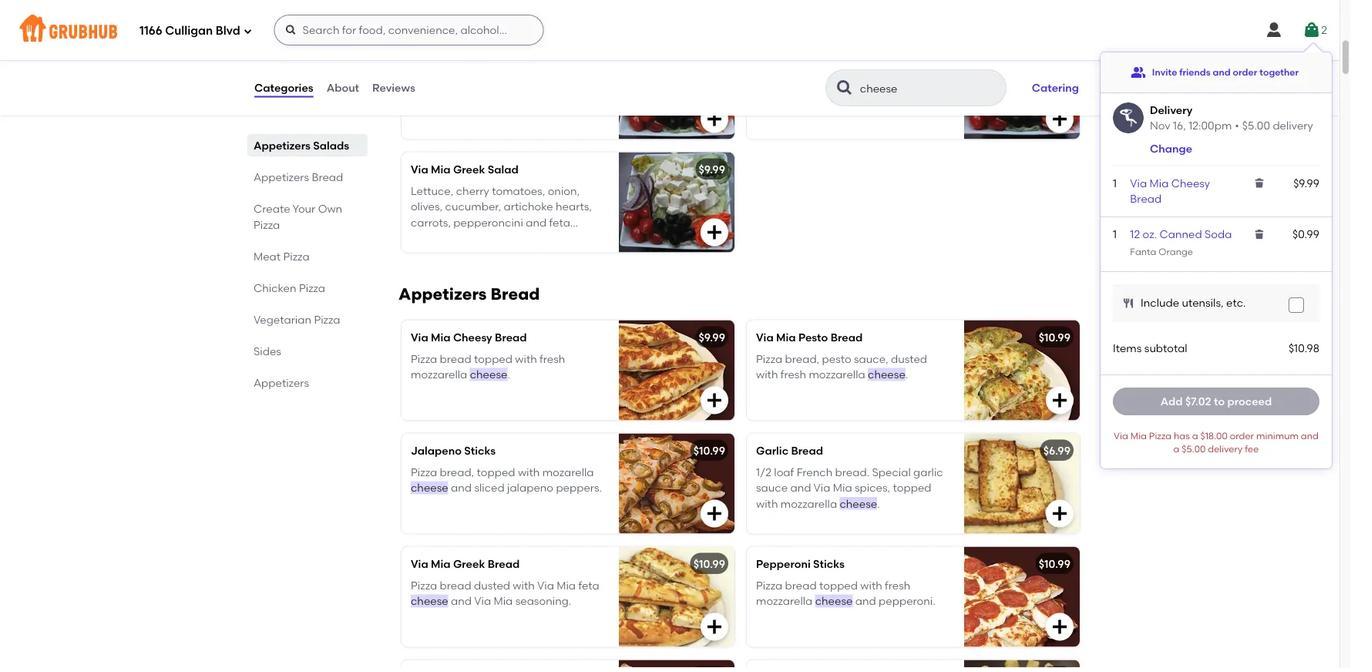 Task type: locate. For each thing, give the bounding box(es) containing it.
pizza bread topped with fresh mozzarella for cheese .
[[411, 353, 565, 382]]

special
[[872, 466, 911, 479]]

meat pizza
[[254, 250, 310, 263]]

proceed
[[1228, 395, 1272, 408]]

pepperoncini down lettuce, tomatoes, cheese
[[756, 103, 826, 116]]

0 vertical spatial greek
[[453, 163, 485, 176]]

0 horizontal spatial hearts,
[[556, 200, 592, 214]]

and inside , olives, pepperoncini and carrots.
[[561, 87, 581, 100]]

2 vertical spatial pepperoncini
[[454, 216, 523, 229]]

appetizers salads
[[254, 139, 349, 152]]

via mia greek salad image
[[619, 153, 735, 253]]

french
[[797, 466, 833, 479]]

mozzarella inside pizza bread, pesto sauce, dusted with fresh mozzarella
[[809, 369, 866, 382]]

$10.99 for pizza bread dusted with via mia feta cheese and via mia seasoning.
[[694, 558, 725, 571]]

$9.99 for lettuce, cherry tomatoes, onion, olives, cucumber, artichoke hearts, carrots, pepperoncini and feta
[[699, 163, 725, 176]]

$5.00 inside delivery nov 16, 12:00pm • $5.00 delivery
[[1243, 119, 1271, 132]]

lettuce, down via mia chef salad
[[411, 72, 454, 85]]

1 vertical spatial dusted
[[474, 580, 510, 593]]

jalapeno sticks
[[411, 444, 496, 458]]

svg image
[[1303, 21, 1321, 39], [285, 24, 297, 36], [705, 110, 724, 129], [1051, 110, 1069, 129], [1254, 177, 1266, 189], [705, 224, 724, 242], [1254, 228, 1266, 241], [1122, 297, 1135, 309], [1292, 301, 1301, 310], [1051, 392, 1069, 410], [705, 618, 724, 637]]

sides tab
[[254, 343, 362, 359]]

2 horizontal spatial olives,
[[847, 87, 879, 100]]

1 horizontal spatial via mia cheesy bread
[[1130, 177, 1210, 205]]

1 horizontal spatial cheesy
[[1172, 177, 1210, 190]]

change
[[1150, 142, 1193, 155]]

via mia garden salad image
[[964, 39, 1080, 140]]

lettuce, for lettuce, ham, cucumber, tomatoes,
[[411, 72, 454, 85]]

cheesy inside tooltip
[[1172, 177, 1210, 190]]

appetizers bread inside "tab"
[[254, 170, 343, 183]]

1 vertical spatial a
[[1174, 444, 1180, 455]]

artichoke down lettuce, tomatoes, cheese
[[756, 87, 806, 100]]

carrots. inside , olives, pepperoncini and carrots.
[[411, 103, 451, 116]]

with
[[515, 353, 537, 366], [756, 369, 778, 382], [518, 466, 540, 479], [756, 498, 778, 511], [513, 580, 535, 593], [861, 580, 882, 593]]

tooltip
[[1101, 43, 1332, 469]]

cheese . for bread.
[[840, 498, 880, 511]]

and inside 1/2 loaf french bread. special garlic sauce and via mia spices, topped with mozzarella
[[791, 482, 811, 495]]

delivery down '$18.00'
[[1208, 444, 1243, 455]]

1
[[1113, 177, 1117, 190], [1113, 228, 1117, 241]]

bread
[[312, 170, 343, 183], [1130, 192, 1162, 205], [491, 284, 540, 304], [495, 331, 527, 344], [831, 331, 863, 344], [791, 444, 823, 458], [488, 558, 520, 571]]

1 left via mia cheesy bread link
[[1113, 177, 1117, 190]]

0 vertical spatial dusted
[[891, 353, 927, 366]]

sauce,
[[854, 353, 889, 366]]

2 vertical spatial fresh
[[885, 580, 911, 593]]

carrots. down search icon
[[852, 103, 892, 116]]

, right search icon
[[895, 72, 898, 85]]

0 vertical spatial $5.00
[[1243, 119, 1271, 132]]

cucumber, inside , artichoke hearts, olives, cucumber, pepperoncini and carrots.
[[881, 87, 937, 100]]

a down has
[[1174, 444, 1180, 455]]

pepperoni sticks
[[756, 558, 845, 571]]

0 vertical spatial fresh
[[540, 353, 565, 366]]

fresh for pepperoni sticks
[[885, 580, 911, 593]]

12:00pm
[[1189, 119, 1232, 132]]

$9.99 for lettuce, ham, cucumber, tomatoes,
[[699, 50, 725, 63]]

,
[[895, 72, 898, 85], [448, 87, 451, 100]]

bread
[[440, 353, 472, 366], [440, 580, 472, 593], [785, 580, 817, 593]]

0 vertical spatial order
[[1233, 67, 1258, 78]]

bread, for and
[[440, 466, 474, 479]]

via mia cheesy bread inside tooltip
[[1130, 177, 1210, 205]]

via mia cheesy bread
[[1130, 177, 1210, 205], [411, 331, 527, 344]]

pepperoncini inside "lettuce, cherry tomatoes, onion, olives, cucumber, artichoke hearts, carrots, pepperoncini and feta"
[[454, 216, 523, 229]]

0 horizontal spatial delivery
[[1208, 444, 1243, 455]]

0 vertical spatial 1
[[1113, 177, 1117, 190]]

hearts,
[[808, 87, 844, 100], [556, 200, 592, 214]]

pepperoncini inside , olives, pepperoncini and carrots.
[[488, 87, 558, 100]]

sticks up 'sliced'
[[464, 444, 496, 458]]

cheesy
[[1172, 177, 1210, 190], [453, 331, 492, 344]]

bread, down jalapeno sticks
[[440, 466, 474, 479]]

artichoke inside , artichoke hearts, olives, cucumber, pepperoncini and carrots.
[[756, 87, 806, 100]]

pepperoncini down via mia chef salad
[[488, 87, 558, 100]]

and inside button
[[1213, 67, 1231, 78]]

bread,
[[785, 353, 820, 366], [440, 466, 474, 479]]

via mia greek bread
[[411, 558, 520, 571]]

1 for via
[[1113, 177, 1117, 190]]

fresh inside pizza bread, pesto sauce, dusted with fresh mozzarella
[[781, 369, 806, 382]]

1 vertical spatial pizza bread topped with fresh mozzarella
[[756, 580, 911, 608]]

cheese . for sauce,
[[868, 369, 908, 382]]

1 for 12
[[1113, 228, 1117, 241]]

create
[[254, 202, 290, 215]]

0 horizontal spatial via mia cheesy bread
[[411, 331, 527, 344]]

1 vertical spatial sticks
[[813, 558, 845, 571]]

0 vertical spatial delivery
[[1273, 119, 1314, 132]]

.
[[508, 369, 510, 382], [906, 369, 908, 382], [877, 498, 880, 511]]

and
[[1213, 67, 1231, 78], [561, 87, 581, 100], [829, 103, 849, 116], [526, 216, 547, 229], [1301, 430, 1319, 441], [451, 482, 472, 495], [791, 482, 811, 495], [451, 595, 472, 608], [856, 595, 876, 608]]

1 vertical spatial appetizers bread
[[399, 284, 540, 304]]

0 vertical spatial via mia cheesy bread
[[1130, 177, 1210, 205]]

your
[[293, 202, 316, 215]]

1 horizontal spatial hearts,
[[808, 87, 844, 100]]

cucumber, right search icon
[[881, 87, 937, 100]]

1 vertical spatial delivery
[[1208, 444, 1243, 455]]

olives,
[[454, 87, 486, 100], [847, 87, 879, 100], [411, 200, 443, 214]]

1 vertical spatial hearts,
[[556, 200, 592, 214]]

hearts, inside , artichoke hearts, olives, cucumber, pepperoncini and carrots.
[[808, 87, 844, 100]]

$5.00 right •
[[1243, 119, 1271, 132]]

$10.99
[[1039, 331, 1071, 344], [694, 444, 725, 458], [694, 558, 725, 571], [1039, 558, 1071, 571]]

artichoke inside "lettuce, cherry tomatoes, onion, olives, cucumber, artichoke hearts, carrots, pepperoncini and feta"
[[504, 200, 553, 214]]

1 horizontal spatial ,
[[895, 72, 898, 85]]

and inside "lettuce, cherry tomatoes, onion, olives, cucumber, artichoke hearts, carrots, pepperoncini and feta"
[[526, 216, 547, 229]]

0 vertical spatial feta
[[549, 216, 570, 229]]

dusted right sauce,
[[891, 353, 927, 366]]

1 vertical spatial ,
[[448, 87, 451, 100]]

olives, down ham,
[[454, 87, 486, 100]]

1 greek from the top
[[453, 163, 485, 176]]

0 vertical spatial artichoke
[[756, 87, 806, 100]]

svg image inside 2 button
[[1303, 21, 1321, 39]]

$10.99 for pizza bread, topped with mozarella cheese and sliced jalapeno peppers.
[[694, 444, 725, 458]]

, down via mia chef salad
[[448, 87, 451, 100]]

chicken pizza
[[254, 281, 325, 294]]

, inside , olives, pepperoncini and carrots.
[[448, 87, 451, 100]]

lettuce, down via mia garden salad
[[756, 72, 799, 85]]

2 vertical spatial cucumber,
[[445, 200, 501, 214]]

order left together on the top right of the page
[[1233, 67, 1258, 78]]

garlic bread image
[[964, 434, 1080, 534]]

0 vertical spatial cucumber,
[[486, 72, 542, 85]]

. for bread.
[[877, 498, 880, 511]]

1 horizontal spatial bread,
[[785, 353, 820, 366]]

1 horizontal spatial artichoke
[[756, 87, 806, 100]]

a right has
[[1192, 430, 1199, 441]]

mozzarella down pesto
[[809, 369, 866, 382]]

pizza bread dusted with via mia feta cheese and via mia seasoning.
[[411, 580, 600, 608]]

artichoke down onion,
[[504, 200, 553, 214]]

jalapeno
[[411, 444, 462, 458]]

chicken
[[254, 281, 296, 294]]

bread.
[[835, 466, 870, 479]]

meat
[[254, 250, 281, 263]]

1166 culligan blvd
[[140, 24, 240, 38]]

1 vertical spatial fresh
[[781, 369, 806, 382]]

hearts, down lettuce, tomatoes, cheese
[[808, 87, 844, 100]]

items subtotal
[[1113, 342, 1188, 355]]

1 vertical spatial greek
[[453, 558, 485, 571]]

0 horizontal spatial carrots.
[[411, 103, 451, 116]]

tomatoes, inside lettuce, ham, cucumber, tomatoes, cheese
[[544, 72, 597, 85]]

create your own pizza tab
[[254, 200, 362, 233]]

topped
[[474, 353, 513, 366], [477, 466, 515, 479], [893, 482, 932, 495], [819, 580, 858, 593]]

0 horizontal spatial feta
[[549, 216, 570, 229]]

1 horizontal spatial olives,
[[454, 87, 486, 100]]

svg image for garlic bread
[[1051, 505, 1069, 523]]

2 horizontal spatial .
[[906, 369, 908, 382]]

cheese inside 'pizza bread, topped with mozarella cheese and sliced jalapeno peppers.'
[[411, 482, 448, 495]]

greek for bread
[[453, 558, 485, 571]]

fresh
[[540, 353, 565, 366], [781, 369, 806, 382], [885, 580, 911, 593]]

0 horizontal spatial pizza bread topped with fresh mozzarella
[[411, 353, 565, 382]]

carrots. down "reviews"
[[411, 103, 451, 116]]

cucumber, down cherry
[[445, 200, 501, 214]]

salad up search icon
[[841, 50, 872, 63]]

bread inside tooltip
[[1130, 192, 1162, 205]]

order
[[1233, 67, 1258, 78], [1230, 430, 1254, 441]]

svg image
[[1265, 21, 1284, 39], [243, 27, 253, 36], [705, 392, 724, 410], [705, 505, 724, 523], [1051, 505, 1069, 523], [1051, 618, 1069, 637]]

1166
[[140, 24, 162, 38]]

1 carrots. from the left
[[411, 103, 451, 116]]

order up fee at the right bottom of page
[[1230, 430, 1254, 441]]

appetizers up "appetizers bread" "tab"
[[254, 139, 311, 152]]

1 vertical spatial pepperoncini
[[756, 103, 826, 116]]

pepperoncini down cherry
[[454, 216, 523, 229]]

bread for via
[[440, 353, 472, 366]]

$10.99 for cheese .
[[1039, 331, 1071, 344]]

bread, inside pizza bread, pesto sauce, dusted with fresh mozzarella
[[785, 353, 820, 366]]

0 horizontal spatial appetizers bread
[[254, 170, 343, 183]]

1 horizontal spatial delivery
[[1273, 119, 1314, 132]]

reviews button
[[372, 60, 416, 116]]

1 1 from the top
[[1113, 177, 1117, 190]]

2 1 from the top
[[1113, 228, 1117, 241]]

0 vertical spatial sticks
[[464, 444, 496, 458]]

olives, up carrots, in the top left of the page
[[411, 200, 443, 214]]

$5.00 down has
[[1182, 444, 1206, 455]]

lettuce, inside lettuce, ham, cucumber, tomatoes, cheese
[[411, 72, 454, 85]]

2 carrots. from the left
[[852, 103, 892, 116]]

bread, inside 'pizza bread, topped with mozarella cheese and sliced jalapeno peppers.'
[[440, 466, 474, 479]]

1 vertical spatial cucumber,
[[881, 87, 937, 100]]

bread, down via mia pesto bread
[[785, 353, 820, 366]]

0 horizontal spatial ,
[[448, 87, 451, 100]]

Search for food, convenience, alcohol... search field
[[274, 15, 544, 45]]

greek up cherry
[[453, 163, 485, 176]]

tomatoes,
[[544, 72, 597, 85], [802, 72, 855, 85], [492, 185, 545, 198]]

greek
[[453, 163, 485, 176], [453, 558, 485, 571]]

minimum
[[1257, 430, 1299, 441]]

hearts, down onion,
[[556, 200, 592, 214]]

mozzarella down the pepperoni
[[756, 595, 813, 608]]

1 left 12
[[1113, 228, 1117, 241]]

garlic
[[914, 466, 943, 479]]

0 vertical spatial appetizers bread
[[254, 170, 343, 183]]

0 vertical spatial ,
[[895, 72, 898, 85]]

0 horizontal spatial fresh
[[540, 353, 565, 366]]

$5.00
[[1243, 119, 1271, 132], [1182, 444, 1206, 455]]

1 horizontal spatial .
[[877, 498, 880, 511]]

0 horizontal spatial cheesy
[[453, 331, 492, 344]]

0 vertical spatial pepperoncini
[[488, 87, 558, 100]]

mia
[[431, 50, 451, 63], [776, 50, 796, 63], [431, 163, 451, 176], [1150, 177, 1169, 190], [431, 331, 451, 344], [776, 331, 796, 344], [1131, 430, 1147, 441], [833, 482, 852, 495], [431, 558, 451, 571], [557, 580, 576, 593], [494, 595, 513, 608]]

include
[[1141, 297, 1180, 310]]

pizza bread, pesto sauce, dusted with fresh mozzarella
[[756, 353, 927, 382]]

svg image for via mia cheesy bread
[[705, 392, 724, 410]]

dusted down the via mia greek bread
[[474, 580, 510, 593]]

0 vertical spatial pizza bread topped with fresh mozzarella
[[411, 353, 565, 382]]

$10.99 for cheese and pepperoni.
[[1039, 558, 1071, 571]]

feta inside pizza bread dusted with via mia feta cheese and via mia seasoning.
[[578, 580, 600, 593]]

1 horizontal spatial pizza bread topped with fresh mozzarella
[[756, 580, 911, 608]]

1 horizontal spatial carrots.
[[852, 103, 892, 116]]

2 horizontal spatial fresh
[[885, 580, 911, 593]]

1 vertical spatial order
[[1230, 430, 1254, 441]]

pizza inside "via mia pizza has a $18.00 order minimum and a $5.00 delivery fee"
[[1149, 430, 1172, 441]]

1 vertical spatial artichoke
[[504, 200, 553, 214]]

tooltip containing delivery
[[1101, 43, 1332, 469]]

sticks
[[464, 444, 496, 458], [813, 558, 845, 571]]

0 vertical spatial a
[[1192, 430, 1199, 441]]

cucumber, inside lettuce, ham, cucumber, tomatoes, cheese
[[486, 72, 542, 85]]

with inside 1/2 loaf french bread. special garlic sauce and via mia spices, topped with mozzarella
[[756, 498, 778, 511]]

lettuce, up carrots, in the top left of the page
[[411, 185, 454, 198]]

mia inside via mia cheesy bread link
[[1150, 177, 1169, 190]]

salad up lettuce, ham, cucumber, tomatoes, cheese
[[481, 50, 512, 63]]

cucumber,
[[486, 72, 542, 85], [881, 87, 937, 100], [445, 200, 501, 214]]

carrots.
[[411, 103, 451, 116], [852, 103, 892, 116]]

0 horizontal spatial .
[[508, 369, 510, 382]]

1 vertical spatial feta
[[578, 580, 600, 593]]

subtotal
[[1145, 342, 1188, 355]]

1 vertical spatial 1
[[1113, 228, 1117, 241]]

mozzarella
[[411, 369, 467, 382], [809, 369, 866, 382], [781, 498, 837, 511], [756, 595, 813, 608]]

pepperoni.
[[879, 595, 936, 608]]

via mia greek bread image
[[619, 547, 735, 648]]

0 horizontal spatial sticks
[[464, 444, 496, 458]]

mozzarella down french
[[781, 498, 837, 511]]

1 vertical spatial $5.00
[[1182, 444, 1206, 455]]

orange
[[1159, 246, 1193, 257]]

16,
[[1173, 119, 1186, 132]]

delivery down together on the top right of the page
[[1273, 119, 1314, 132]]

together
[[1260, 67, 1299, 78]]

sticks right the pepperoni
[[813, 558, 845, 571]]

0 horizontal spatial $5.00
[[1182, 444, 1206, 455]]

onion,
[[548, 185, 580, 198]]

topped inside 1/2 loaf french bread. special garlic sauce and via mia spices, topped with mozzarella
[[893, 482, 932, 495]]

greek up pizza bread dusted with via mia feta cheese and via mia seasoning.
[[453, 558, 485, 571]]

0 horizontal spatial dusted
[[474, 580, 510, 593]]

cucumber, up , olives, pepperoncini and carrots.
[[486, 72, 542, 85]]

0 vertical spatial cheesy
[[1172, 177, 1210, 190]]

salad for cheese
[[841, 50, 872, 63]]

0 horizontal spatial artichoke
[[504, 200, 553, 214]]

with inside pizza bread, pesto sauce, dusted with fresh mozzarella
[[756, 369, 778, 382]]

1 horizontal spatial feta
[[578, 580, 600, 593]]

1 horizontal spatial $5.00
[[1243, 119, 1271, 132]]

0 vertical spatial bread,
[[785, 353, 820, 366]]

0 vertical spatial hearts,
[[808, 87, 844, 100]]

, inside , artichoke hearts, olives, cucumber, pepperoncini and carrots.
[[895, 72, 898, 85]]

0 horizontal spatial olives,
[[411, 200, 443, 214]]

pesto
[[822, 353, 852, 366]]

$7.02
[[1186, 395, 1212, 408]]

1 horizontal spatial fresh
[[781, 369, 806, 382]]

1 horizontal spatial sticks
[[813, 558, 845, 571]]

1 vertical spatial via mia cheesy bread
[[411, 331, 527, 344]]

•
[[1235, 119, 1240, 132]]

1 vertical spatial bread,
[[440, 466, 474, 479]]

, for cucumber,
[[895, 72, 898, 85]]

via
[[411, 50, 428, 63], [756, 50, 774, 63], [411, 163, 428, 176], [1130, 177, 1147, 190], [411, 331, 428, 344], [756, 331, 774, 344], [1114, 430, 1128, 441], [814, 482, 831, 495], [411, 558, 428, 571], [537, 580, 554, 593], [474, 595, 491, 608]]

add $7.02 to proceed button
[[1113, 388, 1320, 416]]

1 horizontal spatial dusted
[[891, 353, 927, 366]]

sides
[[254, 345, 281, 358]]

with inside pizza bread dusted with via mia feta cheese and via mia seasoning.
[[513, 580, 535, 593]]

appetizers up create
[[254, 170, 309, 183]]

0 horizontal spatial bread,
[[440, 466, 474, 479]]

$5.00 inside "via mia pizza has a $18.00 order minimum and a $5.00 delivery fee"
[[1182, 444, 1206, 455]]

svg image for pepperoni sticks
[[1051, 618, 1069, 637]]

appetizers bread tab
[[254, 169, 362, 185]]

delivery icon image
[[1113, 103, 1144, 133]]

olives, inside "lettuce, cherry tomatoes, onion, olives, cucumber, artichoke hearts, carrots, pepperoncini and feta"
[[411, 200, 443, 214]]

via mia pesto bread
[[756, 331, 863, 344]]

order inside "via mia pizza has a $18.00 order minimum and a $5.00 delivery fee"
[[1230, 430, 1254, 441]]

olives, down lettuce, tomatoes, cheese
[[847, 87, 879, 100]]

2 greek from the top
[[453, 558, 485, 571]]



Task type: describe. For each thing, give the bounding box(es) containing it.
delivery inside delivery nov 16, 12:00pm • $5.00 delivery
[[1273, 119, 1314, 132]]

fanta
[[1130, 246, 1157, 257]]

and inside pizza bread dusted with via mia feta cheese and via mia seasoning.
[[451, 595, 472, 608]]

and inside "via mia pizza has a $18.00 order minimum and a $5.00 delivery fee"
[[1301, 430, 1319, 441]]

fanta orange
[[1130, 246, 1193, 257]]

Search Via Mia Pizza search field
[[859, 81, 977, 96]]

mozzarella inside 1/2 loaf french bread. special garlic sauce and via mia spices, topped with mozzarella
[[781, 498, 837, 511]]

vegetarian pizza tab
[[254, 311, 362, 328]]

bread inside "tab"
[[312, 170, 343, 183]]

delivery
[[1150, 103, 1193, 116]]

friends
[[1180, 67, 1211, 78]]

seasoning.
[[515, 595, 571, 608]]

. for sauce,
[[906, 369, 908, 382]]

via inside 1/2 loaf french bread. special garlic sauce and via mia spices, topped with mozzarella
[[814, 482, 831, 495]]

bread for pepperoni
[[785, 580, 817, 593]]

via mia chef salad
[[411, 50, 512, 63]]

pepperoncini inside , artichoke hearts, olives, cucumber, pepperoncini and carrots.
[[756, 103, 826, 116]]

lettuce, tomatoes, cheese
[[756, 72, 895, 85]]

0 horizontal spatial a
[[1174, 444, 1180, 455]]

vegetarian
[[254, 313, 311, 326]]

include utensils, etc.
[[1141, 297, 1246, 310]]

blvd
[[216, 24, 240, 38]]

catering button
[[1025, 71, 1086, 105]]

2
[[1321, 23, 1328, 37]]

via mia pizza has a $18.00 order minimum and a $5.00 delivery fee
[[1114, 430, 1319, 455]]

jalapeno
[[507, 482, 554, 495]]

pizza bread topped with fresh mozzarella for cheese and pepperoni.
[[756, 580, 911, 608]]

fee
[[1245, 444, 1259, 455]]

categories
[[254, 81, 314, 94]]

. for with
[[508, 369, 510, 382]]

$8.99
[[1043, 50, 1071, 63]]

salads
[[313, 139, 349, 152]]

svg image for jalapeno sticks
[[705, 505, 724, 523]]

via mia pesto bread image
[[964, 321, 1080, 421]]

ham,
[[456, 72, 483, 85]]

via mia chef salad image
[[619, 39, 735, 140]]

1 vertical spatial cheesy
[[453, 331, 492, 344]]

add
[[1161, 395, 1183, 408]]

cherry
[[456, 185, 489, 198]]

lettuce, for lettuce, tomatoes,
[[756, 72, 799, 85]]

catering
[[1032, 81, 1079, 94]]

add $7.02 to proceed
[[1161, 395, 1272, 408]]

pepperoni sticks image
[[964, 547, 1080, 648]]

via mia cheesy bread link
[[1130, 177, 1210, 205]]

dusted inside pizza bread, pesto sauce, dusted with fresh mozzarella
[[891, 353, 927, 366]]

sticks for pepperoni sticks
[[813, 558, 845, 571]]

garden
[[799, 50, 839, 63]]

salad up cherry
[[488, 163, 519, 176]]

meat pizza tab
[[254, 248, 362, 264]]

pizza inside 'pizza bread, topped with mozarella cheese and sliced jalapeno peppers.'
[[411, 466, 437, 479]]

fresh for via mia cheesy bread
[[540, 353, 565, 366]]

lettuce, cherry tomatoes, onion, olives, cucumber, artichoke hearts, carrots, pepperoncini and feta
[[411, 185, 592, 229]]

about button
[[326, 60, 360, 116]]

, artichoke hearts, olives, cucumber, pepperoncini and carrots.
[[756, 72, 937, 116]]

has
[[1174, 430, 1190, 441]]

$10.98
[[1289, 342, 1320, 355]]

chef
[[453, 50, 479, 63]]

appetizers inside "tab"
[[254, 170, 309, 183]]

sliced
[[474, 482, 505, 495]]

$9.99 inside tooltip
[[1294, 177, 1320, 190]]

pizza bread, topped with mozarella cheese and sliced jalapeno peppers.
[[411, 466, 602, 495]]

items
[[1113, 342, 1142, 355]]

cucumber, inside "lettuce, cherry tomatoes, onion, olives, cucumber, artichoke hearts, carrots, pepperoncini and feta"
[[445, 200, 501, 214]]

garlic
[[756, 444, 789, 458]]

1 horizontal spatial appetizers bread
[[399, 284, 540, 304]]

appetizers salads tab
[[254, 137, 362, 153]]

canned
[[1160, 228, 1202, 241]]

, for carrots.
[[448, 87, 451, 100]]

dusted inside pizza bread dusted with via mia feta cheese and via mia seasoning.
[[474, 580, 510, 593]]

invite friends and order together button
[[1131, 59, 1299, 86]]

reviews
[[372, 81, 415, 94]]

order inside button
[[1233, 67, 1258, 78]]

1 horizontal spatial a
[[1192, 430, 1199, 441]]

via mia cheesy bread image
[[619, 321, 735, 421]]

cheese and pepperoni.
[[815, 595, 936, 608]]

utensils,
[[1182, 297, 1224, 310]]

pizza inside pizza bread, pesto sauce, dusted with fresh mozzarella
[[756, 353, 783, 366]]

carrots. inside , artichoke hearts, olives, cucumber, pepperoncini and carrots.
[[852, 103, 892, 116]]

$9.99 for pizza bread topped with fresh mozzarella
[[699, 331, 725, 344]]

appetizers tab
[[254, 375, 362, 391]]

jalapeno sticks image
[[619, 434, 735, 534]]

bread, for fresh
[[785, 353, 820, 366]]

cheese inside lettuce, ham, cucumber, tomatoes, cheese
[[411, 87, 448, 100]]

delivery inside "via mia pizza has a $18.00 order minimum and a $5.00 delivery fee"
[[1208, 444, 1243, 455]]

soda
[[1205, 228, 1232, 241]]

oz.
[[1143, 228, 1157, 241]]

greek for salad
[[453, 163, 485, 176]]

search icon image
[[836, 79, 854, 97]]

appetizers down sides
[[254, 376, 309, 389]]

12 oz. canned soda link
[[1130, 228, 1232, 241]]

12
[[1130, 228, 1140, 241]]

chicken pizza tab
[[254, 280, 362, 296]]

mozzarella up jalapeno
[[411, 369, 467, 382]]

change button
[[1150, 141, 1193, 156]]

sauce
[[756, 482, 788, 495]]

cheese inside pizza bread dusted with via mia feta cheese and via mia seasoning.
[[411, 595, 448, 608]]

cheese . for with
[[470, 369, 510, 382]]

, olives, pepperoncini and carrots.
[[411, 87, 581, 116]]

pizza inside create your own pizza
[[254, 218, 280, 231]]

salad for cucumber,
[[481, 50, 512, 63]]

$0.99
[[1293, 228, 1320, 241]]

1/2 loaf french bread. special garlic sauce and via mia spices, topped with mozzarella
[[756, 466, 943, 511]]

via mia garden salad
[[756, 50, 872, 63]]

olives, inside , olives, pepperoncini and carrots.
[[454, 87, 486, 100]]

1/2
[[756, 466, 772, 479]]

2 button
[[1303, 16, 1328, 44]]

pepperoni
[[756, 558, 811, 571]]

invite friends and order together
[[1152, 67, 1299, 78]]

bacon ranch sticks image
[[619, 661, 735, 668]]

olives, inside , artichoke hearts, olives, cucumber, pepperoncini and carrots.
[[847, 87, 879, 100]]

hearts, inside "lettuce, cherry tomatoes, onion, olives, cucumber, artichoke hearts, carrots, pepperoncini and feta"
[[556, 200, 592, 214]]

mia inside 1/2 loaf french bread. special garlic sauce and via mia spices, topped with mozzarella
[[833, 482, 852, 495]]

with inside 'pizza bread, topped with mozarella cheese and sliced jalapeno peppers.'
[[518, 466, 540, 479]]

12 oz. canned soda
[[1130, 228, 1232, 241]]

appetizers down carrots, in the top left of the page
[[399, 284, 487, 304]]

lettuce, ham, cucumber, tomatoes, cheese
[[411, 72, 597, 100]]

vegetarian pizza
[[254, 313, 340, 326]]

invite
[[1152, 67, 1177, 78]]

carrots,
[[411, 216, 451, 229]]

lettuce, inside "lettuce, cherry tomatoes, onion, olives, cucumber, artichoke hearts, carrots, pepperoncini and feta"
[[411, 185, 454, 198]]

create your own pizza
[[254, 202, 342, 231]]

main navigation navigation
[[0, 0, 1340, 60]]

mozarella
[[542, 466, 594, 479]]

nov
[[1150, 119, 1171, 132]]

tomatoes, inside "lettuce, cherry tomatoes, onion, olives, cucumber, artichoke hearts, carrots, pepperoncini and feta"
[[492, 185, 545, 198]]

garlic bread
[[756, 444, 823, 458]]

spices,
[[855, 482, 891, 495]]

etc.
[[1227, 297, 1246, 310]]

pesto
[[799, 331, 828, 344]]

about
[[327, 81, 359, 94]]

and inside , artichoke hearts, olives, cucumber, pepperoncini and carrots.
[[829, 103, 849, 116]]

bread inside pizza bread dusted with via mia feta cheese and via mia seasoning.
[[440, 580, 472, 593]]

sticks for jalapeno sticks
[[464, 444, 496, 458]]

people icon image
[[1131, 65, 1146, 80]]

delivery nov 16, 12:00pm • $5.00 delivery
[[1150, 103, 1314, 132]]

via mia greek salad
[[411, 163, 519, 176]]

categories button
[[254, 60, 314, 116]]

and inside 'pizza bread, topped with mozarella cheese and sliced jalapeno peppers.'
[[451, 482, 472, 495]]

topped inside 'pizza bread, topped with mozarella cheese and sliced jalapeno peppers.'
[[477, 466, 515, 479]]

$6.99
[[1044, 444, 1071, 458]]

via inside "via mia pizza has a $18.00 order minimum and a $5.00 delivery fee"
[[1114, 430, 1128, 441]]

mozzarella sticks image
[[964, 661, 1080, 668]]

loaf
[[774, 466, 794, 479]]

pizza inside pizza bread dusted with via mia feta cheese and via mia seasoning.
[[411, 580, 437, 593]]

to
[[1214, 395, 1225, 408]]

culligan
[[165, 24, 213, 38]]

feta inside "lettuce, cherry tomatoes, onion, olives, cucumber, artichoke hearts, carrots, pepperoncini and feta"
[[549, 216, 570, 229]]

mia inside "via mia pizza has a $18.00 order minimum and a $5.00 delivery fee"
[[1131, 430, 1147, 441]]



Task type: vqa. For each thing, say whether or not it's contained in the screenshot.
Sort
no



